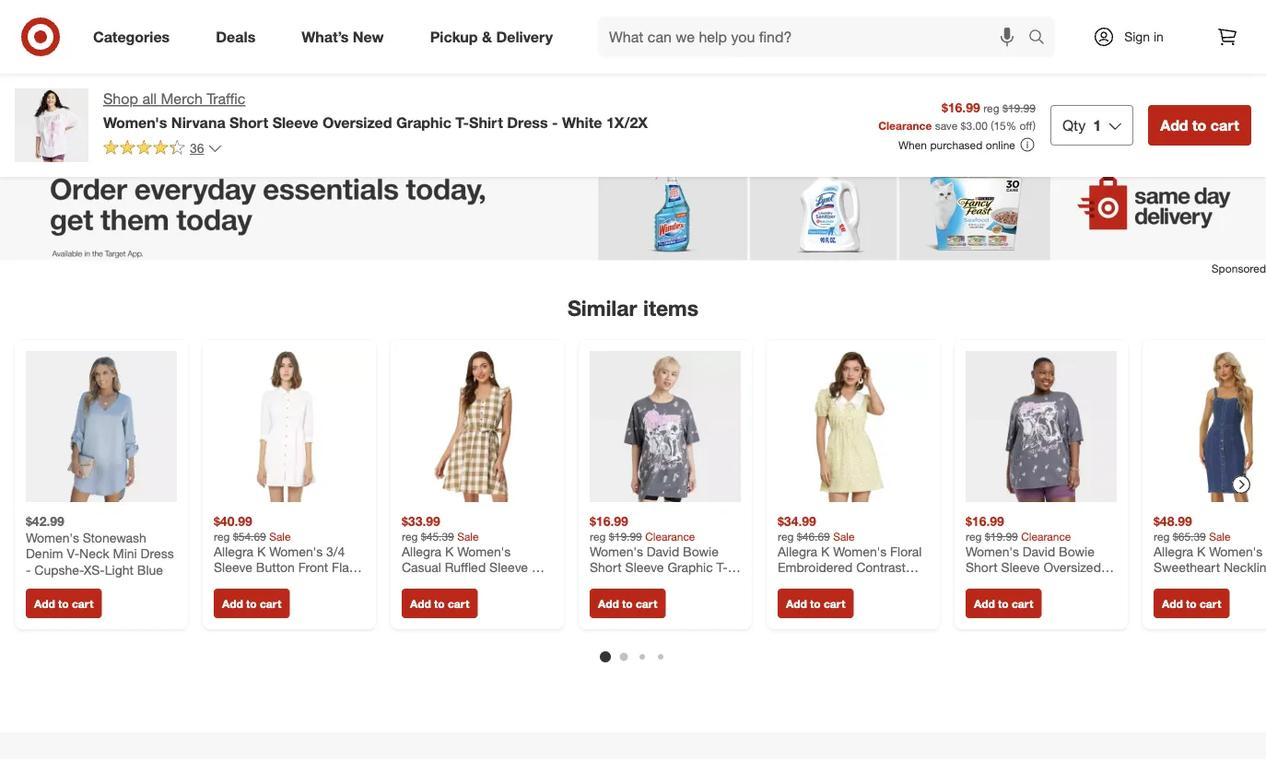 Task type: vqa. For each thing, say whether or not it's contained in the screenshot.
My spaces button
no



Task type: locate. For each thing, give the bounding box(es) containing it.
0 vertical spatial shirt
[[469, 113, 503, 131]]

0 horizontal spatial women's
[[26, 530, 79, 546]]

2 vertical spatial dress
[[621, 576, 654, 592]]

deals
[[216, 28, 255, 46]]

shop
[[103, 90, 138, 108]]

graphic
[[396, 113, 451, 131], [668, 559, 713, 576]]

1 horizontal spatial -
[[552, 113, 558, 131]]

dress inside the shop all merch traffic women's nirvana short sleeve oversized graphic t-shirt dress - white 1x/2x
[[507, 113, 548, 131]]

1 horizontal spatial clearance
[[878, 118, 932, 132]]

reg inside $33.99 reg $45.39 sale
[[402, 530, 418, 543]]

$19.99 inside $16.99 reg $19.99 clearance women's david bowie short sleeve graphic t- shirt dress - gray
[[609, 530, 642, 543]]

new
[[353, 28, 384, 46]]

cart for allegra k women's 3/4 sleeve button front flare mini shirt dress white x-small image
[[260, 597, 281, 611]]

0 horizontal spatial t-
[[456, 113, 469, 131]]

$48.99
[[1154, 513, 1192, 530]]

to for allegra k women's 3/4 sleeve button front flare mini shirt dress white x-small image
[[246, 597, 257, 611]]

sale inside $40.99 reg $54.69 sale
[[269, 530, 291, 543]]

women's
[[103, 113, 167, 131], [26, 530, 79, 546], [590, 543, 643, 559]]

women's up cupshe-
[[26, 530, 79, 546]]

short
[[230, 113, 268, 131], [590, 559, 622, 576]]

- for $16.99 reg $19.99 clearance women's david bowie short sleeve graphic t- shirt dress - gray
[[658, 576, 663, 592]]

women's for shop
[[103, 113, 167, 131]]

2 horizontal spatial women's
[[590, 543, 643, 559]]

allegra k women's casual ruffled sleeve a-line vintage gingham check sundress brown medium image
[[402, 351, 553, 502]]

4 sale from the left
[[1209, 530, 1231, 543]]

- left cupshe-
[[26, 562, 31, 578]]

reg
[[983, 101, 1000, 115], [214, 530, 230, 543], [402, 530, 418, 543], [590, 530, 606, 543], [778, 530, 794, 543], [966, 530, 982, 543], [1154, 530, 1170, 543]]

0 vertical spatial graphic
[[396, 113, 451, 131]]

1 horizontal spatial women's
[[103, 113, 167, 131]]

$16.99 inside $16.99 reg $19.99 clearance women's david bowie short sleeve graphic t- shirt dress - gray
[[590, 513, 628, 530]]

women's inside $42.99 women's stonewash denim v-neck mini dress - cupshe-xs-light blue
[[26, 530, 79, 546]]

)
[[1033, 118, 1036, 132]]

add down $45.39
[[410, 597, 431, 611]]

shirt inside the shop all merch traffic women's nirvana short sleeve oversized graphic t-shirt dress - white 1x/2x
[[469, 113, 503, 131]]

off
[[1020, 118, 1033, 132]]

0 horizontal spatial clearance
[[645, 530, 695, 543]]

sale for $33.99
[[457, 530, 479, 543]]

shirt inside $16.99 reg $19.99 clearance women's david bowie short sleeve graphic t- shirt dress - gray
[[590, 576, 617, 592]]

- inside $16.99 reg $19.99 clearance women's david bowie short sleeve graphic t- shirt dress - gray
[[658, 576, 663, 592]]

shirt for sleeve
[[590, 576, 617, 592]]

add to cart for allegra k women's casual ruffled sleeve a-line vintage gingham check sundress brown medium image
[[410, 597, 469, 611]]

0 horizontal spatial shirt
[[469, 113, 503, 131]]

add to cart button for women's stonewash denim v-neck mini dress - cupshe-xs-light blue image
[[26, 589, 102, 618]]

women's stonewash denim v-neck mini dress - cupshe-xs-light blue image
[[26, 351, 177, 502]]

1
[[1093, 116, 1101, 134]]

what's new link
[[286, 17, 407, 57]]

graphic for sleeve
[[668, 559, 713, 576]]

shirt left gray
[[590, 576, 617, 592]]

0 horizontal spatial -
[[26, 562, 31, 578]]

allegra k women's floral embroidered contrast collar elastic waist dress yellow medium image
[[778, 351, 929, 502]]

add down $54.69
[[222, 597, 243, 611]]

1 horizontal spatial sleeve
[[625, 559, 664, 576]]

1 horizontal spatial t-
[[717, 559, 728, 576]]

2 horizontal spatial -
[[658, 576, 663, 592]]

light
[[105, 562, 134, 578]]

similar
[[568, 295, 637, 321]]

add to cart button for allegra k women's casual ruffled sleeve a-line vintage gingham check sundress brown medium image
[[402, 589, 478, 618]]

0 horizontal spatial short
[[230, 113, 268, 131]]

$42.99 women's stonewash denim v-neck mini dress - cupshe-xs-light blue
[[26, 513, 174, 578]]

add down cupshe-
[[34, 597, 55, 611]]

sale inside $33.99 reg $45.39 sale
[[457, 530, 479, 543]]

cart for women's stonewash denim v-neck mini dress - cupshe-xs-light blue image
[[72, 597, 93, 611]]

cart
[[1211, 116, 1239, 134], [72, 597, 93, 611], [260, 597, 281, 611], [448, 597, 469, 611], [636, 597, 657, 611], [824, 597, 845, 611], [1012, 597, 1033, 611], [1200, 597, 1221, 611]]

$
[[961, 118, 966, 132]]

to
[[1192, 116, 1207, 134], [58, 597, 69, 611], [246, 597, 257, 611], [434, 597, 445, 611], [622, 597, 633, 611], [810, 597, 821, 611], [998, 597, 1009, 611], [1186, 597, 1197, 611]]

clearance
[[878, 118, 932, 132], [645, 530, 695, 543], [1021, 530, 1071, 543]]

$19.99 inside $16.99 reg $19.99 clearance save $ 3.00 ( 15 % off )
[[1003, 101, 1036, 115]]

1 horizontal spatial graphic
[[668, 559, 713, 576]]

$33.99
[[402, 513, 440, 530]]

t- right gray
[[717, 559, 728, 576]]

short inside $16.99 reg $19.99 clearance women's david bowie short sleeve graphic t- shirt dress - gray
[[590, 559, 622, 576]]

2 horizontal spatial dress
[[621, 576, 654, 592]]

reg inside the $16.99 reg $19.99 clearance
[[966, 530, 982, 543]]

deals link
[[200, 17, 279, 57]]

women's inside $16.99 reg $19.99 clearance women's david bowie short sleeve graphic t- shirt dress - gray
[[590, 543, 643, 559]]

sale right the $65.39
[[1209, 530, 1231, 543]]

shirt
[[469, 113, 503, 131], [590, 576, 617, 592]]

short inside the shop all merch traffic women's nirvana short sleeve oversized graphic t-shirt dress - white 1x/2x
[[230, 113, 268, 131]]

- inside the shop all merch traffic women's nirvana short sleeve oversized graphic t-shirt dress - white 1x/2x
[[552, 113, 558, 131]]

add to cart button
[[1148, 105, 1251, 146], [26, 589, 102, 618], [214, 589, 290, 618], [402, 589, 478, 618], [590, 589, 666, 618], [778, 589, 854, 618], [966, 589, 1042, 618], [1154, 589, 1230, 618]]

what's
[[302, 28, 349, 46]]

dress down david at the right bottom of the page
[[621, 576, 654, 592]]

nirvana
[[171, 113, 225, 131]]

sale inside $34.99 reg $46.69 sale
[[833, 530, 855, 543]]

add to cart for allegra k women's 3/4 sleeve button front flare mini shirt dress white x-small image
[[222, 597, 281, 611]]

%
[[1006, 118, 1017, 132]]

women's down all
[[103, 113, 167, 131]]

when
[[898, 138, 927, 152]]

1 vertical spatial dress
[[141, 546, 174, 562]]

0 vertical spatial dress
[[507, 113, 548, 131]]

save
[[935, 118, 958, 132]]

reg for $34.99
[[778, 530, 794, 543]]

to for women's david bowie short sleeve graphic t-shirt dress - gray 'image'
[[622, 597, 633, 611]]

cart for allegra k women's sweetheart neckline straps sleeveless button down denim dresses blue large image
[[1200, 597, 1221, 611]]

reg inside $48.99 reg $65.39 sale
[[1154, 530, 1170, 543]]

sale right $54.69
[[269, 530, 291, 543]]

sponsored
[[1212, 262, 1266, 276]]

graphic for oversized
[[396, 113, 451, 131]]

$42.99
[[26, 513, 64, 530]]

shirt down & on the left top
[[469, 113, 503, 131]]

15
[[994, 118, 1006, 132]]

0 horizontal spatial graphic
[[396, 113, 451, 131]]

clearance inside $16.99 reg $19.99 clearance women's david bowie short sleeve graphic t- shirt dress - gray
[[645, 530, 695, 543]]

t- inside $16.99 reg $19.99 clearance women's david bowie short sleeve graphic t- shirt dress - gray
[[717, 559, 728, 576]]

- left gray
[[658, 576, 663, 592]]

t- inside the shop all merch traffic women's nirvana short sleeve oversized graphic t-shirt dress - white 1x/2x
[[456, 113, 469, 131]]

1x/2x
[[606, 113, 648, 131]]

women's left david at the right bottom of the page
[[590, 543, 643, 559]]

graphic inside the shop all merch traffic women's nirvana short sleeve oversized graphic t-shirt dress - white 1x/2x
[[396, 113, 451, 131]]

reg for $33.99
[[402, 530, 418, 543]]

$16.99 for women's
[[590, 513, 628, 530]]

1 vertical spatial graphic
[[668, 559, 713, 576]]

1 vertical spatial t-
[[717, 559, 728, 576]]

to for allegra k women's sweetheart neckline straps sleeveless button down denim dresses blue large image
[[1186, 597, 1197, 611]]

reg inside $34.99 reg $46.69 sale
[[778, 530, 794, 543]]

dress
[[507, 113, 548, 131], [141, 546, 174, 562], [621, 576, 654, 592]]

2 horizontal spatial clearance
[[1021, 530, 1071, 543]]

t-
[[456, 113, 469, 131], [717, 559, 728, 576]]

$34.99
[[778, 513, 816, 530]]

david
[[647, 543, 679, 559]]

add down the $65.39
[[1162, 597, 1183, 611]]

reg inside $16.99 reg $19.99 clearance women's david bowie short sleeve graphic t- shirt dress - gray
[[590, 530, 606, 543]]

1 vertical spatial short
[[590, 559, 622, 576]]

sale
[[269, 530, 291, 543], [457, 530, 479, 543], [833, 530, 855, 543], [1209, 530, 1231, 543]]

short down traffic
[[230, 113, 268, 131]]

sleeve
[[272, 113, 318, 131], [625, 559, 664, 576]]

0 vertical spatial sleeve
[[272, 113, 318, 131]]

all
[[142, 90, 157, 108]]

purchased
[[930, 138, 983, 152]]

t- down pickup
[[456, 113, 469, 131]]

1 vertical spatial sleeve
[[625, 559, 664, 576]]

to for allegra k women's floral embroidered contrast collar elastic waist dress yellow medium image
[[810, 597, 821, 611]]

0 horizontal spatial sleeve
[[272, 113, 318, 131]]

traffic
[[207, 90, 245, 108]]

$19.99 inside the $16.99 reg $19.99 clearance
[[985, 530, 1018, 543]]

dress right mini
[[141, 546, 174, 562]]

0 vertical spatial t-
[[456, 113, 469, 131]]

- for shop all merch traffic women's nirvana short sleeve oversized graphic t-shirt dress - white 1x/2x
[[552, 113, 558, 131]]

shop all merch traffic women's nirvana short sleeve oversized graphic t-shirt dress - white 1x/2x
[[103, 90, 648, 131]]

$16.99 inside $16.99 reg $19.99 clearance save $ 3.00 ( 15 % off )
[[942, 99, 980, 115]]

dress left white
[[507, 113, 548, 131]]

add down $46.69
[[786, 597, 807, 611]]

$34.99 reg $46.69 sale
[[778, 513, 855, 543]]

sleeve left gray
[[625, 559, 664, 576]]

add to cart for women's stonewash denim v-neck mini dress - cupshe-xs-light blue image
[[34, 597, 93, 611]]

dress for shop all merch traffic women's nirvana short sleeve oversized graphic t-shirt dress - white 1x/2x
[[507, 113, 548, 131]]

women's inside the shop all merch traffic women's nirvana short sleeve oversized graphic t-shirt dress - white 1x/2x
[[103, 113, 167, 131]]

sale right $45.39
[[457, 530, 479, 543]]

sale inside $48.99 reg $65.39 sale
[[1209, 530, 1231, 543]]

gray
[[666, 576, 693, 592]]

add for women's david bowie short sleeve oversized graphic t-shirt dress - gray 1x/2x image
[[974, 597, 995, 611]]

0 vertical spatial short
[[230, 113, 268, 131]]

add to cart button for allegra k women's 3/4 sleeve button front flare mini shirt dress white x-small image
[[214, 589, 290, 618]]

$54.69
[[233, 530, 266, 543]]

sale for $40.99
[[269, 530, 291, 543]]

add
[[1160, 116, 1188, 134], [34, 597, 55, 611], [222, 597, 243, 611], [410, 597, 431, 611], [598, 597, 619, 611], [786, 597, 807, 611], [974, 597, 995, 611], [1162, 597, 1183, 611]]

add for women's stonewash denim v-neck mini dress - cupshe-xs-light blue image
[[34, 597, 55, 611]]

$19.99
[[1003, 101, 1036, 115], [609, 530, 642, 543], [985, 530, 1018, 543]]

cart for women's david bowie short sleeve oversized graphic t-shirt dress - gray 1x/2x image
[[1012, 597, 1033, 611]]

clearance inside $16.99 reg $19.99 clearance save $ 3.00 ( 15 % off )
[[878, 118, 932, 132]]

1 sale from the left
[[269, 530, 291, 543]]

sale right $46.69
[[833, 530, 855, 543]]

add down the $16.99 reg $19.99 clearance in the right bottom of the page
[[974, 597, 995, 611]]

1 horizontal spatial short
[[590, 559, 622, 576]]

2 sale from the left
[[457, 530, 479, 543]]

allegra k women's 3/4 sleeve button front flare mini shirt dress white x-small image
[[214, 351, 365, 502]]

pickup & delivery
[[430, 28, 553, 46]]

delivery
[[496, 28, 553, 46]]

categories link
[[77, 17, 193, 57]]

add down $16.99 reg $19.99 clearance women's david bowie short sleeve graphic t- shirt dress - gray
[[598, 597, 619, 611]]

add to cart button for allegra k women's floral embroidered contrast collar elastic waist dress yellow medium image
[[778, 589, 854, 618]]

1 horizontal spatial shirt
[[590, 576, 617, 592]]

reg inside $40.99 reg $54.69 sale
[[214, 530, 230, 543]]

dress inside $16.99 reg $19.99 clearance women's david bowie short sleeve graphic t- shirt dress - gray
[[621, 576, 654, 592]]

(
[[991, 118, 994, 132]]

$16.99 inside the $16.99 reg $19.99 clearance
[[966, 513, 1004, 530]]

0 horizontal spatial dress
[[141, 546, 174, 562]]

add to cart for women's david bowie short sleeve oversized graphic t-shirt dress - gray 1x/2x image
[[974, 597, 1033, 611]]

add to cart button for women's david bowie short sleeve graphic t-shirt dress - gray 'image'
[[590, 589, 666, 618]]

add for allegra k women's 3/4 sleeve button front flare mini shirt dress white x-small image
[[222, 597, 243, 611]]

women's david bowie short sleeve oversized graphic t-shirt dress - gray 1x/2x image
[[966, 351, 1117, 502]]

cart for women's david bowie short sleeve graphic t-shirt dress - gray 'image'
[[636, 597, 657, 611]]

- left white
[[552, 113, 558, 131]]

dress inside $42.99 women's stonewash denim v-neck mini dress - cupshe-xs-light blue
[[141, 546, 174, 562]]

add for allegra k women's floral embroidered contrast collar elastic waist dress yellow medium image
[[786, 597, 807, 611]]

graphic inside $16.99 reg $19.99 clearance women's david bowie short sleeve graphic t- shirt dress - gray
[[668, 559, 713, 576]]

1 vertical spatial shirt
[[590, 576, 617, 592]]

add to cart for allegra k women's sweetheart neckline straps sleeveless button down denim dresses blue large image
[[1162, 597, 1221, 611]]

similar items region
[[0, 155, 1266, 760]]

sleeve left oversized
[[272, 113, 318, 131]]

add to cart for women's david bowie short sleeve graphic t-shirt dress - gray 'image'
[[598, 597, 657, 611]]

add to cart
[[1160, 116, 1239, 134], [34, 597, 93, 611], [222, 597, 281, 611], [410, 597, 469, 611], [598, 597, 657, 611], [786, 597, 845, 611], [974, 597, 1033, 611], [1162, 597, 1221, 611]]

$16.99
[[942, 99, 980, 115], [590, 513, 628, 530], [966, 513, 1004, 530]]

1 horizontal spatial dress
[[507, 113, 548, 131]]

3 sale from the left
[[833, 530, 855, 543]]

-
[[552, 113, 558, 131], [26, 562, 31, 578], [658, 576, 663, 592]]

reg for $48.99
[[1154, 530, 1170, 543]]

$16.99 reg $19.99 clearance save $ 3.00 ( 15 % off )
[[878, 99, 1036, 132]]

$48.99 reg $65.39 sale
[[1154, 513, 1231, 543]]

short left david at the right bottom of the page
[[590, 559, 622, 576]]

dress for $16.99 reg $19.99 clearance women's david bowie short sleeve graphic t- shirt dress - gray
[[621, 576, 654, 592]]



Task type: describe. For each thing, give the bounding box(es) containing it.
sign in link
[[1077, 17, 1192, 57]]

items
[[643, 295, 699, 321]]

clearance for women's
[[645, 530, 695, 543]]

add for women's david bowie short sleeve graphic t-shirt dress - gray 'image'
[[598, 597, 619, 611]]

sleeve inside the shop all merch traffic women's nirvana short sleeve oversized graphic t-shirt dress - white 1x/2x
[[272, 113, 318, 131]]

to for women's david bowie short sleeve oversized graphic t-shirt dress - gray 1x/2x image
[[998, 597, 1009, 611]]

bowie
[[683, 543, 719, 559]]

neck
[[79, 546, 109, 562]]

women's david bowie short sleeve graphic t-shirt dress - gray image
[[590, 351, 741, 502]]

sale for $48.99
[[1209, 530, 1231, 543]]

36 link
[[103, 139, 223, 160]]

36
[[190, 140, 204, 156]]

qty 1
[[1062, 116, 1101, 134]]

sign
[[1124, 29, 1150, 45]]

qty
[[1062, 116, 1086, 134]]

similar items
[[568, 295, 699, 321]]

add right 1
[[1160, 116, 1188, 134]]

online
[[986, 138, 1015, 152]]

cart for allegra k women's casual ruffled sleeve a-line vintage gingham check sundress brown medium image
[[448, 597, 469, 611]]

advertisement region
[[0, 155, 1266, 261]]

sign in
[[1124, 29, 1164, 45]]

mini
[[113, 546, 137, 562]]

t- for oversized
[[456, 113, 469, 131]]

- inside $42.99 women's stonewash denim v-neck mini dress - cupshe-xs-light blue
[[26, 562, 31, 578]]

clearance for save
[[878, 118, 932, 132]]

allegra k women's sweetheart neckline straps sleeveless button down denim dresses blue large image
[[1154, 351, 1266, 502]]

to for women's stonewash denim v-neck mini dress - cupshe-xs-light blue image
[[58, 597, 69, 611]]

pickup
[[430, 28, 478, 46]]

$16.99 reg $19.99 clearance women's david bowie short sleeve graphic t- shirt dress - gray
[[590, 513, 728, 592]]

sleeve inside $16.99 reg $19.99 clearance women's david bowie short sleeve graphic t- shirt dress - gray
[[625, 559, 664, 576]]

add for allegra k women's sweetheart neckline straps sleeveless button down denim dresses blue large image
[[1162, 597, 1183, 611]]

add for allegra k women's casual ruffled sleeve a-line vintage gingham check sundress brown medium image
[[410, 597, 431, 611]]

$46.69
[[797, 530, 830, 543]]

white
[[562, 113, 602, 131]]

What can we help you find? suggestions appear below search field
[[598, 17, 1033, 57]]

$45.39
[[421, 530, 454, 543]]

$40.99 reg $54.69 sale
[[214, 513, 291, 543]]

$16.99 reg $19.99 clearance
[[966, 513, 1071, 543]]

pickup & delivery link
[[414, 17, 576, 57]]

in
[[1154, 29, 1164, 45]]

$40.99
[[214, 513, 252, 530]]

shirt for oversized
[[469, 113, 503, 131]]

clearance inside the $16.99 reg $19.99 clearance
[[1021, 530, 1071, 543]]

cupshe-
[[34, 562, 84, 578]]

when purchased online
[[898, 138, 1015, 152]]

add to cart button for women's david bowie short sleeve oversized graphic t-shirt dress - gray 1x/2x image
[[966, 589, 1042, 618]]

denim
[[26, 546, 63, 562]]

cart for allegra k women's floral embroidered contrast collar elastic waist dress yellow medium image
[[824, 597, 845, 611]]

search button
[[1020, 17, 1064, 61]]

&
[[482, 28, 492, 46]]

image of women's nirvana short sleeve oversized graphic t-shirt dress - white 1x/2x image
[[15, 88, 88, 162]]

v-
[[67, 546, 79, 562]]

t- for sleeve
[[717, 559, 728, 576]]

$33.99 reg $45.39 sale
[[402, 513, 479, 543]]

blue
[[137, 562, 163, 578]]

$16.99 for save
[[942, 99, 980, 115]]

women's for $16.99
[[590, 543, 643, 559]]

reg for $16.99
[[966, 530, 982, 543]]

search
[[1020, 30, 1064, 48]]

sale for $34.99
[[833, 530, 855, 543]]

categories
[[93, 28, 170, 46]]

merch
[[161, 90, 203, 108]]

what's new
[[302, 28, 384, 46]]

stonewash
[[83, 530, 146, 546]]

add to cart for allegra k women's floral embroidered contrast collar elastic waist dress yellow medium image
[[786, 597, 845, 611]]

$19.99 for 15
[[1003, 101, 1036, 115]]

3.00
[[966, 118, 988, 132]]

$19.99 for sleeve
[[609, 530, 642, 543]]

to for allegra k women's casual ruffled sleeve a-line vintage gingham check sundress brown medium image
[[434, 597, 445, 611]]

$65.39
[[1173, 530, 1206, 543]]

oversized
[[322, 113, 392, 131]]

reg inside $16.99 reg $19.99 clearance save $ 3.00 ( 15 % off )
[[983, 101, 1000, 115]]

xs-
[[84, 562, 105, 578]]

add to cart button for allegra k women's sweetheart neckline straps sleeveless button down denim dresses blue large image
[[1154, 589, 1230, 618]]

reg for $40.99
[[214, 530, 230, 543]]



